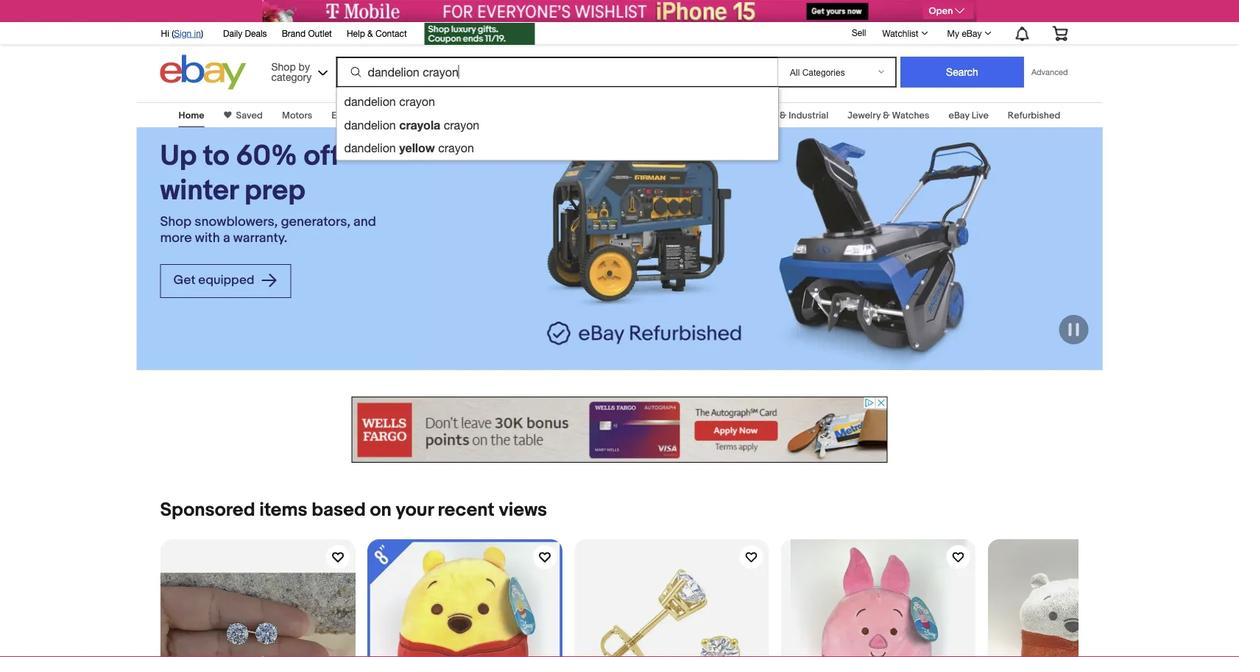 Task type: locate. For each thing, give the bounding box(es) containing it.
list box containing crayola
[[336, 87, 779, 161]]

get
[[173, 273, 195, 288]]

crayola
[[399, 118, 440, 132]]

& right jewelry
[[883, 110, 890, 121]]

garden
[[509, 110, 541, 121]]

watchlist link
[[874, 24, 935, 42]]

my ebay
[[947, 28, 982, 38]]

shop by category
[[271, 60, 312, 83]]

dandelion down electronics
[[344, 141, 396, 155]]

up to 60% off winter prep link
[[160, 139, 405, 208]]

jewelry
[[848, 110, 881, 121]]

1 horizontal spatial home
[[471, 110, 498, 121]]

1 vertical spatial shop
[[160, 214, 192, 230]]

0 vertical spatial ebay
[[962, 28, 982, 38]]

home
[[179, 110, 204, 121], [471, 110, 498, 121]]

views
[[499, 499, 547, 522]]

help & contact link
[[347, 26, 407, 42]]

crayon right crayola
[[444, 118, 480, 132]]

2 home from the left
[[471, 110, 498, 121]]

sign
[[174, 28, 192, 38]]

industrial
[[789, 110, 829, 121]]

& right business in the right top of the page
[[780, 110, 787, 121]]

ebay right my
[[962, 28, 982, 38]]

get equipped link
[[160, 264, 291, 298]]

advanced
[[1032, 67, 1068, 77]]

ebay left live
[[949, 110, 970, 121]]

0 vertical spatial shop
[[271, 60, 296, 73]]

home left "garden"
[[471, 110, 498, 121]]

sign in link
[[174, 28, 201, 38]]

1 home from the left
[[179, 110, 204, 121]]

crayon right "yellow"
[[438, 141, 474, 155]]

home for home
[[179, 110, 204, 121]]

shop up more
[[160, 214, 192, 230]]

electronics link
[[332, 110, 380, 121]]

equipped
[[198, 273, 254, 288]]

0 horizontal spatial home
[[179, 110, 204, 121]]

crayon for crayola
[[444, 118, 480, 132]]

1 horizontal spatial shop
[[271, 60, 296, 73]]

my ebay link
[[939, 24, 998, 42]]

in
[[194, 28, 201, 38]]

up to 60% off winter prep shop snowblowers, generators, and more with a warranty.
[[160, 139, 376, 246]]

jewelry & watches
[[848, 110, 930, 121]]

& for help
[[368, 28, 373, 38]]

dandelion for yellow
[[344, 141, 396, 155]]

3 dandelion from the top
[[344, 141, 396, 155]]

&
[[368, 28, 373, 38], [500, 110, 507, 121], [780, 110, 787, 121], [883, 110, 890, 121]]

1 vertical spatial ebay
[[949, 110, 970, 121]]

banner containing crayola
[[153, 18, 1079, 161]]

home for home & garden
[[471, 110, 498, 121]]

crayon inside dandelion crayola crayon
[[444, 118, 480, 132]]

home & garden
[[471, 110, 541, 121]]

2 vertical spatial dandelion
[[344, 141, 396, 155]]

crayon up collectibles "link"
[[399, 95, 435, 109]]

dandelion crayon
[[344, 95, 435, 109]]

on
[[370, 499, 392, 522]]

advertisement region
[[263, 0, 977, 22], [352, 397, 888, 463]]

jewelry & watches link
[[848, 110, 930, 121]]

1 vertical spatial dandelion
[[344, 118, 396, 132]]

recent
[[438, 499, 495, 522]]

shop inside the shop by category
[[271, 60, 296, 73]]

dandelion inside dandelion crayola crayon
[[344, 118, 396, 132]]

hi ( sign in )
[[161, 28, 203, 38]]

get equipped
[[173, 273, 257, 288]]

brand outlet
[[282, 28, 332, 38]]

shop
[[271, 60, 296, 73], [160, 214, 192, 230]]

dandelion
[[344, 95, 396, 109], [344, 118, 396, 132], [344, 141, 396, 155]]

2 dandelion from the top
[[344, 118, 396, 132]]

up
[[160, 139, 197, 173]]

list box inside banner
[[336, 87, 779, 161]]

& inside account navigation
[[368, 28, 373, 38]]

winter
[[160, 174, 238, 208]]

& right help
[[368, 28, 373, 38]]

home up up
[[179, 110, 204, 121]]

crayon
[[399, 95, 435, 109], [444, 118, 480, 132], [438, 141, 474, 155]]

1 vertical spatial crayon
[[444, 118, 480, 132]]

outlet
[[308, 28, 332, 38]]

home & garden link
[[471, 110, 541, 121]]

collectibles
[[399, 110, 452, 121]]

open button
[[923, 3, 974, 19]]

None submit
[[901, 57, 1024, 88]]

shop left by
[[271, 60, 296, 73]]

2 vertical spatial crayon
[[438, 141, 474, 155]]

with
[[195, 230, 220, 246]]

warranty.
[[233, 230, 287, 246]]

saved
[[236, 110, 263, 121]]

crayon inside the "dandelion yellow crayon"
[[438, 141, 474, 155]]

generators,
[[281, 214, 351, 230]]

dandelion up electronics
[[344, 95, 396, 109]]

advanced link
[[1024, 57, 1075, 87]]

0 vertical spatial dandelion
[[344, 95, 396, 109]]

dandelion inside the "dandelion yellow crayon"
[[344, 141, 396, 155]]

contact
[[376, 28, 407, 38]]

(
[[172, 28, 174, 38]]

banner
[[153, 18, 1079, 161]]

list box
[[336, 87, 779, 161]]

& left "garden"
[[500, 110, 507, 121]]

more
[[160, 230, 192, 246]]

open
[[929, 5, 953, 17]]

dandelion down dandelion crayon
[[344, 118, 396, 132]]

none submit inside banner
[[901, 57, 1024, 88]]

collectibles link
[[399, 110, 452, 121]]

ebay
[[962, 28, 982, 38], [949, 110, 970, 121]]

1 vertical spatial advertisement region
[[352, 397, 888, 463]]

0 horizontal spatial shop
[[160, 214, 192, 230]]



Task type: vqa. For each thing, say whether or not it's contained in the screenshot.
Help
yes



Task type: describe. For each thing, give the bounding box(es) containing it.
advertisement region inside up to 60% off winter prep main content
[[352, 397, 888, 463]]

hi
[[161, 28, 169, 38]]

refurbished link
[[1008, 110, 1061, 121]]

business & industrial
[[739, 110, 829, 121]]

watches
[[892, 110, 930, 121]]

a
[[223, 230, 230, 246]]

daily deals link
[[223, 26, 267, 42]]

& for jewelry
[[883, 110, 890, 121]]

crayon for yellow
[[438, 141, 474, 155]]

)
[[201, 28, 203, 38]]

shop by category button
[[265, 55, 331, 87]]

up to 60% off winter prep main content
[[0, 94, 1239, 658]]

dandelion yellow crayon
[[344, 141, 474, 155]]

Search for anything text field
[[338, 58, 775, 86]]

business
[[739, 110, 778, 121]]

category
[[271, 71, 312, 83]]

items
[[259, 499, 307, 522]]

ebay inside account navigation
[[962, 28, 982, 38]]

60%
[[236, 139, 297, 173]]

sell
[[852, 27, 866, 38]]

off
[[304, 139, 340, 173]]

saved link
[[232, 110, 263, 121]]

your
[[396, 499, 434, 522]]

watchlist
[[883, 28, 919, 38]]

& for business
[[780, 110, 787, 121]]

deals
[[245, 28, 267, 38]]

business & industrial link
[[739, 110, 829, 121]]

help & contact
[[347, 28, 407, 38]]

snowblowers,
[[195, 214, 278, 230]]

sell link
[[845, 27, 873, 38]]

and
[[354, 214, 376, 230]]

dandelion crayola crayon
[[344, 118, 480, 132]]

based
[[312, 499, 366, 522]]

get the coupon image
[[425, 23, 535, 45]]

shop inside up to 60% off winter prep shop snowblowers, generators, and more with a warranty.
[[160, 214, 192, 230]]

motors link
[[282, 110, 312, 121]]

brand
[[282, 28, 306, 38]]

refurbished
[[1008, 110, 1061, 121]]

motors
[[282, 110, 312, 121]]

by
[[299, 60, 310, 73]]

electronics
[[332, 110, 380, 121]]

ebay inside up to 60% off winter prep main content
[[949, 110, 970, 121]]

account navigation
[[153, 18, 1079, 47]]

0 vertical spatial crayon
[[399, 95, 435, 109]]

help
[[347, 28, 365, 38]]

dandelion for crayola
[[344, 118, 396, 132]]

daily deals
[[223, 28, 267, 38]]

sponsored
[[160, 499, 255, 522]]

ebay live
[[949, 110, 989, 121]]

prep
[[245, 174, 305, 208]]

live
[[972, 110, 989, 121]]

1 dandelion from the top
[[344, 95, 396, 109]]

brand outlet link
[[282, 26, 332, 42]]

sponsored items based on your recent views
[[160, 499, 547, 522]]

ebay live link
[[949, 110, 989, 121]]

& for home
[[500, 110, 507, 121]]

0 vertical spatial advertisement region
[[263, 0, 977, 22]]

your shopping cart image
[[1052, 26, 1069, 41]]

my
[[947, 28, 960, 38]]

daily
[[223, 28, 242, 38]]

to
[[203, 139, 229, 173]]

yellow
[[399, 141, 435, 155]]



